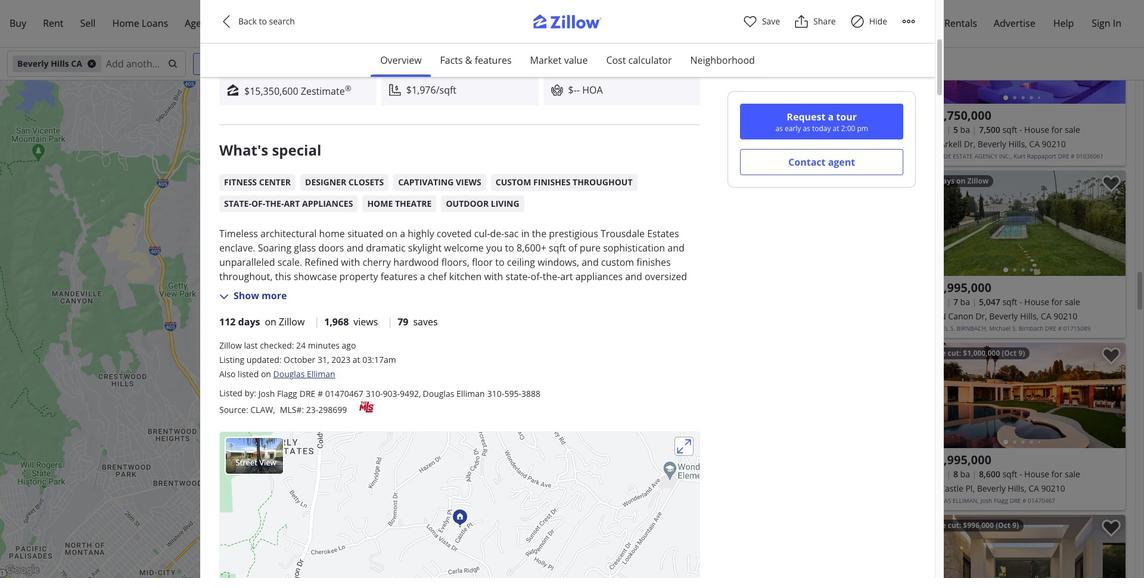 Task type: describe. For each thing, give the bounding box(es) containing it.
dre inside '619 n canon dr, beverly hills, ca 90210 michael s. birnbach, michael s. birnbach dre # 01715089'
[[1045, 324, 1056, 333]]

# inside 510 arkell dr, beverly hills, ca 90210 westside estate agency inc., kurt rappaport dre # 01036061
[[1071, 152, 1075, 160]]

0.46 acres lot
[[568, 48, 628, 61]]

hoa image
[[550, 83, 563, 96]]

theatre
[[395, 198, 432, 209]]

ca for 815 cord cir, beverly hills, ca 90210
[[460, 274, 471, 285]]

01470467 inside "455 castle pl, beverly hills, ca 90210 douglas elliman, josh flagg dre # 01470467"
[[1028, 496, 1055, 505]]

510
[[923, 138, 938, 150]]

$-
[[568, 83, 577, 96]]

new inside 3.90m new 4.20m 4.30m
[[404, 448, 414, 453]]

- house for sale for 7,500 sqft
[[1020, 124, 1080, 135]]

112 days on zillow
[[219, 315, 305, 328]]

for for 13,365 sqft
[[489, 260, 500, 271]]

2 815 cord cir, beverly hills, ca 90210 image from the left
[[522, 134, 692, 239]]

(oct for $996,000
[[996, 520, 1011, 530]]

save this home image for $18,750,000
[[890, 3, 909, 20]]

2:00
[[841, 123, 855, 133]]

tour for 8.10m
[[387, 404, 399, 410]]

3.65m link
[[435, 426, 462, 437]]

8 for 8 ba
[[953, 468, 958, 480]]

ago
[[342, 340, 356, 351]]

11.5m link
[[400, 394, 427, 405]]

- for 551 chalette dr, beverly hills, ca 90210
[[808, 124, 810, 135]]

dr, for $17,750,000
[[964, 138, 976, 150]]

3.00m link
[[390, 434, 417, 444]]

0 horizontal spatial 8.00m link
[[409, 423, 436, 433]]

- house for sale for 13,365 sqft
[[356, 260, 500, 285]]

0 horizontal spatial ,
[[273, 404, 275, 415]]

new for new 4.35m
[[485, 394, 495, 400]]

7,500
[[979, 124, 1000, 135]]

8,600 sqft
[[979, 468, 1017, 480]]

new link
[[465, 397, 508, 413]]

hide image
[[850, 14, 865, 29]]

dre inside 551 chalette dr, beverly hills, ca 90210 douglas elliman, lisa optican dre # 01960751
[[804, 152, 816, 160]]

hammer image
[[388, 48, 402, 61]]

cost
[[606, 54, 626, 67]]

6.00m
[[460, 442, 479, 450]]

douglas inside listed by: josh flagg dre # 01470467 310-903-9492 , douglas elliman 310-595-3888
[[423, 388, 454, 399]]

zillow last checked:  24 minutes ago listing updated: october 31, 2023 at 03:17am also listed on douglas elliman
[[219, 340, 396, 379]]

- house for sale for 8,600 sqft
[[1020, 468, 1080, 480]]

at inside request a tour as early as today at 2:00 pm
[[833, 123, 839, 133]]

0 vertical spatial 1.80m link
[[449, 372, 481, 388]]

- for 619 n canon dr, beverly hills, ca 90210
[[1020, 296, 1022, 307]]

request a tour as early as today at 2:00 pm
[[776, 110, 868, 133]]

1 horizontal spatial 16.0m link
[[427, 266, 454, 277]]

1 as from the left
[[776, 123, 783, 133]]

hoa
[[582, 83, 603, 96]]

report a map error link
[[644, 570, 694, 577]]

insights tags list
[[219, 169, 700, 212]]

1 horizontal spatial 2.00m
[[464, 399, 483, 408]]

1 horizontal spatial 8.00m
[[445, 228, 464, 237]]

- house for sale for 5,047 sqft
[[1020, 296, 1080, 307]]

ba for 8,600 sqft
[[960, 468, 970, 480]]

551 chalette dr, beverly hills, ca 90210 douglas elliman, lisa optican dre # 01960751
[[712, 138, 864, 160]]

1 vertical spatial 1.80m link
[[444, 389, 471, 400]]

22.0m
[[443, 263, 462, 272]]

tour for 970k
[[446, 447, 458, 452]]

ba for 7,500 sqft
[[960, 124, 970, 135]]

65.0m link
[[389, 313, 416, 324]]

show
[[234, 289, 259, 302]]

0 vertical spatial 2.70m link
[[508, 428, 535, 438]]

josh inside "455 castle pl, beverly hills, ca 90210 douglas elliman, josh flagg dre # 01470467"
[[981, 496, 992, 505]]

house for 13,365 sqft
[[462, 260, 487, 271]]

chevron right image for price cut: $996,000 (oct 9)
[[1105, 560, 1120, 575]]

source:
[[219, 404, 248, 415]]

a for request
[[828, 110, 834, 123]]

for for 5,047 sqft
[[1052, 296, 1063, 307]]

0 vertical spatial 20.0m link
[[353, 321, 380, 332]]

elliman inside zillow last checked:  24 minutes ago listing updated: october 31, 2023 at 03:17am also listed on douglas elliman
[[307, 368, 335, 379]]

1 vertical spatial 20.0m link
[[349, 338, 376, 349]]

1 vertical spatial 85.0m
[[330, 342, 349, 351]]

5.95m
[[442, 236, 461, 245]]

1 vertical spatial 8.00m
[[413, 424, 432, 433]]

2
[[458, 421, 461, 430]]

overview
[[380, 54, 422, 67]]

3d inside 8.50m 3d tour 8.90m
[[403, 270, 409, 275]]

of
[[620, 570, 626, 577]]

- inside - house for sale
[[457, 260, 460, 271]]

619 n canon dr, beverly hills, ca 90210 image
[[919, 170, 1126, 276]]

4 units link
[[464, 399, 503, 410]]

sqft for 5,047 sqft
[[1003, 296, 1017, 307]]

flagg inside listed by: josh flagg dre # 01470467 310-903-9492 , douglas elliman 310-595-3888
[[277, 388, 297, 399]]

custom finishes throughout
[[496, 177, 633, 188]]

1 vertical spatial 25.0m link
[[405, 326, 433, 337]]

save button
[[743, 14, 780, 29]]

8.45m
[[412, 378, 431, 387]]

manage rentals
[[906, 17, 977, 30]]

hills, for $17,750,000
[[1009, 138, 1027, 150]]

1 vertical spatial 2.70m link
[[439, 453, 466, 464]]

new for new
[[496, 398, 506, 403]]

8 ba
[[953, 468, 970, 480]]

0 vertical spatial 14.0m link
[[426, 237, 453, 247]]

remove
[[588, 96, 621, 107]]

1.75m link
[[424, 429, 452, 440]]

0 horizontal spatial 10.5m
[[385, 383, 404, 392]]

chevron left image for property images, use arrow keys to navigate, image 1 of 26 group associated with 35 days on zillow
[[925, 216, 939, 230]]

birnbach,
[[957, 324, 988, 333]]

home theatre
[[367, 198, 432, 209]]

new for new 13.3m
[[404, 387, 414, 392]]

619 n canon dr, beverly hills, ca 90210 michael s. birnbach, michael s. birnbach dre # 01715089
[[923, 310, 1091, 333]]

lot image
[[550, 48, 563, 61]]

built in 2008
[[406, 48, 462, 61]]

cut: for $996,000
[[948, 520, 961, 530]]

(oct for $1,000,000
[[1002, 348, 1017, 358]]

heart image
[[743, 14, 757, 29]]

ca for 551 chalette dr, beverly hills, ca 90210 douglas elliman, lisa optican dre # 01960751
[[828, 138, 838, 150]]

fitness center list item
[[219, 174, 296, 191]]

455 castle pl image
[[220, 432, 700, 578]]

1 horizontal spatial 10.5m link
[[418, 279, 445, 290]]

october
[[284, 354, 315, 365]]

save this home button for 455 castle pl, beverly hills, ca 90210
[[1092, 343, 1126, 376]]

30.0m link
[[435, 247, 462, 257]]

17.8m link
[[426, 256, 453, 267]]

1 vertical spatial 14.0m link
[[420, 259, 447, 270]]

0 vertical spatial 20.0m
[[357, 322, 376, 331]]

outdoor
[[446, 198, 489, 209]]

72.5m link
[[358, 357, 386, 368]]

3d tour 8.10m
[[373, 404, 399, 418]]

9) for price cut: $996,000 (oct 9)
[[1012, 520, 1019, 530]]

center
[[259, 177, 291, 188]]

dr, for $18,750,000
[[763, 138, 774, 150]]

9 for 7,430
[[742, 124, 746, 135]]

clear field image
[[166, 59, 176, 69]]

sell
[[80, 17, 96, 30]]

815 cord cir, beverly hills, ca 90210 link
[[356, 273, 517, 287]]

search image
[[168, 59, 178, 69]]

outdoor living list item
[[441, 196, 524, 212]]

bds inside map region
[[363, 260, 377, 271]]

throughout
[[573, 177, 633, 188]]

7.00m
[[355, 335, 374, 344]]

9.50m
[[424, 249, 443, 258]]

12.9m link
[[398, 314, 426, 325]]

17.8m
[[430, 257, 449, 266]]

0 vertical spatial 4.40m link
[[411, 415, 443, 431]]

3.80m
[[515, 431, 534, 440]]

35
[[928, 176, 936, 186]]

619
[[923, 310, 938, 322]]

price for price cut: $996,000 (oct 9)
[[928, 520, 946, 530]]

tour inside 8.50m 3d tour 8.90m
[[410, 270, 421, 275]]

lisa
[[769, 152, 780, 160]]

0 horizontal spatial 2.00m
[[442, 392, 461, 401]]

save this home button for 551 chalette dr, beverly hills, ca 90210
[[880, 0, 914, 32]]

sale for 7,500 sqft
[[1065, 124, 1080, 135]]

2 17.0m from the top
[[442, 239, 461, 248]]

5.50m
[[402, 421, 421, 430]]

0 vertical spatial 15.0m link
[[422, 248, 450, 259]]

keyboard shortcuts button
[[472, 570, 523, 578]]

home theatre list item
[[363, 196, 436, 212]]

9) for price cut: $1,000,000 (oct 9)
[[1019, 348, 1025, 358]]

13.9m link
[[395, 383, 422, 394]]

0 vertical spatial 16.0m
[[431, 267, 450, 276]]

90210 for $18,750,000
[[841, 138, 864, 150]]

last
[[244, 340, 258, 351]]

3 units
[[432, 434, 453, 443]]

error
[[681, 570, 694, 577]]

551
[[712, 138, 726, 150]]

sale for 13,365 sqft
[[356, 274, 372, 285]]

map data ©2023 google
[[530, 570, 595, 577]]

art
[[284, 198, 300, 209]]

1 815 cord cir, beverly hills, ca 90210 image from the left
[[351, 134, 522, 239]]

the-
[[265, 198, 284, 209]]

sqft for 7,500 sqft
[[1003, 124, 1017, 135]]

0 vertical spatial 25.0m link
[[423, 315, 450, 326]]

terms of use
[[602, 570, 637, 577]]

estate
[[953, 152, 973, 160]]

3 units link
[[419, 434, 457, 444]]

days for 13
[[726, 176, 743, 186]]

90210 inside '619 n canon dr, beverly hills, ca 90210 michael s. birnbach, michael s. birnbach dre # 01715089'
[[1054, 310, 1078, 322]]

neighborhood button
[[681, 44, 764, 77]]

for for 7,430 sqft
[[840, 124, 851, 135]]

units for 3 units
[[438, 434, 453, 443]]

beverly hills ca
[[17, 58, 82, 69]]

for for 8,600 sqft
[[1052, 468, 1063, 480]]

chevron left image for property images, use arrow keys to navigate, image 1 of 40 group
[[713, 44, 727, 58]]

8.90m inside 8.50m 3d tour 8.90m
[[396, 275, 415, 284]]

early
[[785, 123, 801, 133]]

hills, inside map region
[[440, 274, 458, 285]]

state-
[[224, 198, 251, 209]]

1 vertical spatial 20.0m
[[353, 339, 372, 348]]

closets
[[349, 177, 384, 188]]

beverly for 455 castle pl, beverly hills, ca 90210 douglas elliman, josh flagg dre # 01470467
[[977, 483, 1006, 494]]

2.70m for the topmost 2.70m link
[[512, 429, 531, 438]]

beverly for 815 cord cir, beverly hills, ca 90210
[[409, 274, 437, 285]]

595-
[[504, 388, 521, 399]]

rent
[[43, 17, 63, 30]]

contact agent
[[788, 156, 855, 169]]

cut: for $1,000,000
[[948, 348, 961, 358]]

$16,995,000 for 8
[[923, 452, 991, 468]]

dr, inside '619 n canon dr, beverly hills, ca 90210 michael s. birnbach, michael s. birnbach dre # 01715089'
[[976, 310, 987, 322]]

custom finishes throughout list item
[[491, 174, 637, 191]]

815 cord cir, beverly hills, ca 90210
[[356, 274, 497, 285]]

in
[[429, 48, 437, 61]]

main navigation
[[0, 0, 1144, 48]]

- house for sale for 7,430 sqft
[[808, 124, 869, 135]]

hills, for $18,750,000
[[807, 138, 826, 150]]

value
[[564, 54, 588, 67]]

10.00m link
[[379, 366, 410, 377]]

0 vertical spatial 1.80m
[[453, 378, 472, 387]]

n
[[940, 310, 946, 322]]

2 as from the left
[[803, 123, 810, 133]]

19.5m
[[437, 282, 456, 291]]

©2023
[[557, 570, 575, 577]]

1 vertical spatial 10.5m link
[[381, 382, 408, 393]]

1 vertical spatial 4.40m link
[[424, 452, 451, 462]]

4.97m
[[489, 423, 508, 432]]

on for 112
[[265, 315, 276, 328]]

dre inside listed by: josh flagg dre # 01470467 310-903-9492 , douglas elliman 310-595-3888
[[300, 388, 315, 399]]

beverly for 510 arkell dr, beverly hills, ca 90210 westside estate agency inc., kurt rappaport dre # 01036061
[[978, 138, 1006, 150]]

map region
[[0, 23, 776, 578]]

more image
[[902, 14, 916, 29]]

1 vertical spatial 25.0m
[[410, 327, 428, 336]]

2 vertical spatial 1.80m link
[[386, 421, 414, 432]]

this property on the map image
[[453, 509, 467, 527]]

1 vertical spatial 85.0m link
[[326, 342, 353, 352]]

- for 510 arkell dr, beverly hills, ca 90210
[[1020, 124, 1022, 135]]

zillow logo image
[[226, 83, 240, 96]]

lot
[[616, 48, 628, 61]]

dre inside 510 arkell dr, beverly hills, ca 90210 westside estate agency inc., kurt rappaport dre # 01036061
[[1058, 152, 1069, 160]]

property images, use arrow keys to navigate, image 1 of 26 group for price cut:
[[919, 515, 1126, 578]]

551 chalette dr, beverly hills, ca 90210 image
[[707, 0, 914, 104]]

designer closets list item
[[300, 174, 389, 191]]

01715089
[[1063, 324, 1091, 333]]

home for home loans
[[112, 17, 139, 30]]

4.40m 4.50m
[[428, 442, 462, 461]]

| for | 79 saves
[[388, 315, 393, 328]]

save this home image for $16,995,000
[[1102, 347, 1121, 365]]

2 vertical spatial 14.0m link
[[419, 329, 447, 339]]

views inside the listed status list
[[354, 315, 378, 328]]

zillow for 112 days on zillow
[[279, 315, 305, 328]]

0 horizontal spatial 16.0m
[[352, 309, 371, 318]]

data
[[544, 570, 555, 577]]

chevron right image for price cut: $1,000,000 (oct 9)
[[1105, 388, 1120, 403]]

13 days on zillow
[[716, 176, 777, 186]]

bds for 510
[[930, 124, 945, 135]]

keyboard shortcuts
[[472, 570, 523, 577]]



Task type: locate. For each thing, give the bounding box(es) containing it.
1 price from the top
[[928, 348, 946, 358]]

zillow inside zillow last checked:  24 minutes ago listing updated: october 31, 2023 at 03:17am also listed on douglas elliman
[[219, 340, 242, 351]]

remove tag image
[[87, 59, 96, 69]]

1 horizontal spatial days
[[726, 176, 743, 186]]

ca inside filters element
[[71, 58, 82, 69]]

# inside '619 n canon dr, beverly hills, ca 90210 michael s. birnbach, michael s. birnbach dre # 01715089'
[[1058, 324, 1062, 333]]

dr, inside 510 arkell dr, beverly hills, ca 90210 westside estate agency inc., kurt rappaport dre # 01036061
[[964, 138, 976, 150]]

0 horizontal spatial at
[[353, 354, 360, 365]]

1.95m link
[[431, 391, 458, 402]]

cut: left "$1,000,000"
[[948, 348, 961, 358]]

1 310- from the left
[[366, 388, 383, 399]]

1.90m link
[[438, 392, 465, 402]]

chevron left image
[[219, 14, 234, 29], [925, 44, 939, 58], [925, 560, 939, 575]]

|
[[314, 315, 319, 328], [388, 315, 393, 328]]

zillow up the 24
[[279, 315, 305, 328]]

units for 4 units
[[483, 400, 499, 409]]

at right 2023
[[353, 354, 360, 365]]

1 horizontal spatial 3.20m
[[461, 454, 479, 463]]

1 vertical spatial price
[[928, 520, 946, 530]]

999k
[[452, 422, 467, 430]]

1 horizontal spatial home
[[367, 198, 393, 209]]

6.40m
[[394, 281, 412, 290]]

sale up 455 castle pl, beverly hills, ca 90210 link
[[1065, 468, 1080, 480]]

1 $16,995,000 from the top
[[923, 279, 991, 296]]

$16,995,000 up 8 ba
[[923, 452, 991, 468]]

dr, up birnbach,
[[976, 310, 987, 322]]

1 vertical spatial home
[[367, 198, 393, 209]]

tour inside 3d tour 970k
[[446, 447, 458, 452]]

for down tour
[[840, 124, 851, 135]]

days for 112
[[238, 315, 260, 328]]

9 ba down $18,750,000
[[742, 124, 758, 135]]

beverly inside map region
[[409, 274, 437, 285]]

sale down 8 bds
[[356, 274, 372, 285]]

90210 for $17,750,000
[[1042, 138, 1066, 150]]

$15,350,600
[[244, 85, 298, 98]]

0 vertical spatial units
[[483, 400, 499, 409]]

- house for sale inside map region
[[356, 260, 500, 285]]

1.80m for 1.80m link to the middle
[[448, 390, 467, 399]]

1 vertical spatial 01470467
[[1028, 496, 1055, 505]]

0 vertical spatial ,
[[419, 388, 421, 399]]

zillow for 35 days on zillow
[[967, 176, 989, 186]]

beverly up "agency"
[[978, 138, 1006, 150]]

2 horizontal spatial chevron down image
[[556, 97, 566, 107]]

$16,995,000 for 7
[[923, 279, 991, 296]]

1.90m
[[442, 392, 461, 401]]

0 horizontal spatial flagg
[[277, 388, 297, 399]]

0 vertical spatial chevron down image
[[426, 59, 436, 69]]

1 horizontal spatial chevron down image
[[426, 59, 436, 69]]

ca up 01960751
[[828, 138, 838, 150]]

elliman inside listed by: josh flagg dre # 01470467 310-903-9492 , douglas elliman 310-595-3888
[[456, 388, 485, 399]]

0 vertical spatial views
[[456, 177, 481, 188]]

1.80m for the bottommost 1.80m link
[[391, 422, 409, 431]]

455 castle pl, beverly hills, ca 90210 image
[[919, 343, 1126, 448]]

douglas for $16,995,000
[[923, 496, 951, 505]]

ca up "1510 loma vista dr, beverly hills, ca 90210" 'image'
[[1029, 483, 1039, 494]]

chevron left image left :
[[219, 14, 234, 29]]

a left tour
[[828, 110, 834, 123]]

chevron left image for property images, use arrow keys to navigate, image 1 of 22 group
[[925, 44, 939, 58]]

3d inside 3d tour 970k
[[440, 447, 445, 452]]

new inside new 2.20m
[[490, 450, 500, 456]]

bds for 619
[[930, 296, 945, 307]]

15.0m for topmost 15.0m link
[[427, 249, 445, 258]]

market value
[[530, 54, 588, 67]]

property images, use arrow keys to navigate, image 1 of 41 group
[[707, 170, 914, 276]]

ca up rappaport
[[1029, 138, 1040, 150]]

zillow
[[756, 176, 777, 186], [967, 176, 989, 186], [279, 315, 305, 328], [219, 340, 242, 351]]

dre right rappaport
[[1058, 152, 1069, 160]]

on down updated:
[[261, 368, 271, 379]]

90210 inside 510 arkell dr, beverly hills, ca 90210 westside estate agency inc., kurt rappaport dre # 01036061
[[1042, 138, 1066, 150]]

cut: left '$996,000'
[[948, 520, 961, 530]]

2 property images, use arrow keys to navigate, image 1 of 26 group from the top
[[919, 515, 1126, 578]]

1 horizontal spatial 9 ba
[[742, 124, 758, 135]]

sqft for 7,430 sqft
[[791, 124, 806, 135]]

2 horizontal spatial tour
[[446, 447, 458, 452]]

1 17.0m from the top
[[443, 229, 461, 238]]

, inside listed by: josh flagg dre # 01470467 310-903-9492 , douglas elliman 310-595-3888
[[419, 388, 421, 399]]

beverly inside 510 arkell dr, beverly hills, ca 90210 westside estate agency inc., kurt rappaport dre # 01036061
[[978, 138, 1006, 150]]

sign
[[1092, 17, 1111, 30]]

0 horizontal spatial 9
[[386, 260, 391, 271]]

price for price cut: $1,000,000 (oct 9)
[[928, 348, 946, 358]]

4.97m link
[[485, 417, 517, 433]]

chevron left image for property images, use arrow keys to navigate, image 1 of 63 group
[[925, 388, 939, 403]]

0 vertical spatial josh
[[259, 388, 275, 399]]

douglas inside "455 castle pl, beverly hills, ca 90210 douglas elliman, josh flagg dre # 01470467"
[[923, 496, 951, 505]]

beverly inside "455 castle pl, beverly hills, ca 90210 douglas elliman, josh flagg dre # 01470467"
[[977, 483, 1006, 494]]

bds up 510
[[930, 124, 945, 135]]

85.0m link up ago
[[335, 324, 362, 335]]

25.0m 25.0m
[[410, 316, 446, 336]]

2 price from the top
[[928, 520, 946, 530]]

for
[[840, 124, 851, 135], [1052, 124, 1063, 135], [489, 260, 500, 271], [1052, 296, 1063, 307], [1052, 468, 1063, 480]]

4.50m link
[[439, 441, 466, 452]]

ca right 7.90m
[[460, 274, 471, 285]]

chevron down image left the show
[[219, 292, 229, 302]]

0 vertical spatial 25.0m
[[427, 316, 446, 325]]

ca inside 551 chalette dr, beverly hills, ca 90210 douglas elliman, lisa optican dre # 01960751
[[828, 138, 838, 150]]

douglas inside 551 chalette dr, beverly hills, ca 90210 douglas elliman, lisa optican dre # 01960751
[[712, 152, 739, 160]]

sign in link
[[1084, 10, 1130, 38]]

bds for 551
[[718, 124, 733, 135]]

dr, up lisa
[[763, 138, 774, 150]]

3d inside 3d tour 8.10m
[[380, 404, 386, 410]]

listed status list
[[219, 315, 700, 329]]

josh right by:
[[259, 388, 275, 399]]

s. down 619 n canon dr, beverly hills, ca 90210 link
[[1012, 324, 1017, 333]]

4.40m link
[[411, 415, 443, 431], [424, 452, 451, 462]]

save this home button for 510 arkell dr, beverly hills, ca 90210
[[1092, 0, 1126, 32]]

for up 455 castle pl, beverly hills, ca 90210 link
[[1052, 468, 1063, 480]]

0 horizontal spatial 3.20m
[[440, 447, 459, 456]]

9 ba for 7,430 sqft
[[742, 124, 758, 135]]

0 vertical spatial elliman
[[307, 368, 335, 379]]

bds up 455
[[930, 468, 945, 480]]

298699
[[318, 404, 347, 415]]

units for 2 units
[[463, 421, 478, 430]]

9 ba down $24,950,000
[[386, 260, 403, 271]]

-
[[577, 83, 580, 96], [808, 124, 810, 135], [1020, 124, 1022, 135], [457, 260, 460, 271], [1020, 296, 1022, 307], [1020, 468, 1022, 480]]

home for home theatre
[[367, 198, 393, 209]]

1 vertical spatial douglas
[[423, 388, 454, 399]]

douglas down 551 on the top right of page
[[712, 152, 739, 160]]

agent finder link
[[176, 10, 248, 38]]

zillow for 13 days on zillow
[[756, 176, 777, 186]]

, left mls#:
[[273, 404, 275, 415]]

as left early
[[776, 123, 783, 133]]

2.20m inside new 2.20m
[[475, 455, 494, 464]]

sale up 01036061
[[1065, 124, 1080, 135]]

1510 loma vista dr, beverly hills, ca 90210 image
[[919, 515, 1126, 578]]

3.50m link
[[404, 448, 431, 459]]

captivating views list item
[[393, 174, 486, 191]]

beverly down 8,600
[[977, 483, 1006, 494]]

save this home image
[[890, 175, 909, 193], [1102, 175, 1121, 193], [1102, 520, 1121, 537]]

home inside home loans link
[[112, 17, 139, 30]]

6.40m link
[[389, 280, 417, 290]]

20.0m link down 6.50m link
[[353, 321, 380, 332]]

1 vertical spatial 16.0m link
[[348, 308, 375, 319]]

at inside zillow last checked:  24 minutes ago listing updated: october 31, 2023 at 03:17am also listed on douglas elliman
[[353, 354, 360, 365]]

bds up n at bottom
[[930, 296, 945, 307]]

# inside "455 castle pl, beverly hills, ca 90210 douglas elliman, josh flagg dre # 01470467"
[[1023, 496, 1026, 505]]

3d tour 970k
[[436, 447, 458, 461]]

flagg inside "455 castle pl, beverly hills, ca 90210 douglas elliman, josh flagg dre # 01470467"
[[994, 496, 1008, 505]]

16.0m up 8.90m link
[[352, 309, 371, 318]]

tour right cir,
[[410, 270, 421, 275]]

| for | 1,968 views
[[314, 315, 319, 328]]

0 vertical spatial 85.0m link
[[335, 324, 362, 335]]

0 horizontal spatial |
[[314, 315, 319, 328]]

filters element
[[0, 48, 1144, 80]]

# up "23-"
[[318, 388, 323, 399]]

13,365
[[412, 260, 438, 271]]

hills, inside "455 castle pl, beverly hills, ca 90210 douglas elliman, josh flagg dre # 01470467"
[[1008, 483, 1026, 494]]

on right 13
[[745, 176, 754, 186]]

beverly up "michael"
[[989, 310, 1018, 322]]

chevron left image for property images, use arrow keys to navigate, image 1 of 26 group for price cut:
[[925, 560, 939, 575]]

bds
[[718, 124, 733, 135], [930, 124, 945, 135], [363, 260, 377, 271], [930, 296, 945, 307], [930, 468, 945, 480]]

for right 22.0m "link"
[[489, 260, 500, 271]]

finder
[[213, 17, 240, 30]]

6.00m link
[[447, 441, 483, 451]]

45.0m link
[[344, 353, 372, 364]]

on inside the listed status list
[[265, 315, 276, 328]]

property images, use arrow keys to navigate, image 1 of 63 group
[[919, 343, 1126, 451]]

14.5m link
[[433, 250, 461, 261]]

1 vertical spatial units
[[463, 421, 478, 430]]

beverly up optican
[[776, 138, 805, 150]]

ba up cir,
[[393, 260, 403, 271]]

home inside the home theatre list item
[[367, 198, 393, 209]]

new inside new 13.3m
[[404, 387, 414, 392]]

views inside list item
[[456, 177, 481, 188]]

chevron left image down manage
[[925, 44, 939, 58]]

1 vertical spatial flagg
[[994, 496, 1008, 505]]

house up 455 castle pl, beverly hills, ca 90210 link
[[1024, 468, 1049, 480]]

9 up chalette
[[742, 124, 746, 135]]

save this home button
[[880, 0, 914, 32], [1092, 0, 1126, 32], [880, 170, 914, 204], [1092, 170, 1126, 204], [1092, 343, 1126, 376], [1092, 515, 1126, 548]]

1 property images, use arrow keys to navigate, image 1 of 26 group from the top
[[919, 170, 1126, 279]]

zillow logo image
[[524, 14, 620, 35]]

14.0m down 9.50m
[[424, 260, 443, 269]]

save this home image for 13 days on zillow
[[890, 175, 909, 193]]

price square feet image
[[388, 83, 402, 96]]

2 horizontal spatial units
[[483, 400, 499, 409]]

property images, use arrow keys to navigate, image 1 of 31 group
[[181, 134, 692, 241]]

1 vertical spatial 15.0m link
[[436, 282, 463, 293]]

8.00m
[[445, 228, 464, 237], [413, 424, 432, 433]]

property images, use arrow keys to navigate, image 1 of 26 group
[[919, 170, 1126, 279], [919, 515, 1126, 578]]

4.20m
[[389, 453, 408, 462]]

chevron right image inside property images, use arrow keys to navigate, image 1 of 26 group
[[1105, 560, 1120, 575]]

16.0m link up 8.90m link
[[348, 308, 375, 319]]

3.70m 3.80m
[[412, 421, 534, 440]]

beverly
[[17, 58, 49, 69], [776, 138, 805, 150], [978, 138, 1006, 150], [409, 274, 437, 285], [989, 310, 1018, 322], [977, 483, 1006, 494]]

manage
[[906, 17, 942, 30]]

1 vertical spatial 10.5m
[[385, 383, 404, 392]]

house for 7,500 sqft
[[1024, 124, 1049, 135]]

sale inside - house for sale
[[356, 274, 372, 285]]

price
[[928, 348, 946, 358], [928, 520, 946, 530]]

elliman, for $16,995,000
[[953, 496, 979, 505]]

for up rappaport
[[1052, 124, 1063, 135]]

1 vertical spatial 8.90m
[[354, 323, 373, 332]]

save this home image for $17,750,000
[[1102, 3, 1121, 20]]

dre inside "455 castle pl, beverly hills, ca 90210 douglas elliman, josh flagg dre # 01470467"
[[1010, 496, 1021, 505]]

1 horizontal spatial units
[[463, 421, 478, 430]]

0 vertical spatial chevron right image
[[894, 44, 908, 58]]

elliman up 4.35m
[[456, 388, 485, 399]]

elliman, inside "455 castle pl, beverly hills, ca 90210 douglas elliman, josh flagg dre # 01470467"
[[953, 496, 979, 505]]

chevron down image
[[426, 59, 436, 69], [556, 97, 566, 107], [219, 292, 229, 302]]

13.9m 14.0m
[[399, 260, 443, 393]]

16.0m down the 17.8m
[[431, 267, 450, 276]]

1 horizontal spatial 2.20m
[[475, 455, 494, 464]]

chevron right image inside property images, use arrow keys to navigate, image 1 of 63 group
[[1105, 388, 1120, 403]]

0 vertical spatial 85.0m
[[339, 325, 358, 334]]

0 horizontal spatial 10.5m link
[[381, 382, 408, 393]]

facts & features
[[440, 54, 512, 67]]

zillow inside the listed status list
[[279, 315, 305, 328]]

8 up 815
[[356, 260, 361, 271]]

built
[[406, 48, 427, 61]]

815 cord cir, beverly hills, ca 90210 image
[[351, 134, 522, 239], [522, 134, 692, 239]]

1 vertical spatial property images, use arrow keys to navigate, image 1 of 26 group
[[919, 515, 1126, 578]]

house right '22.0m'
[[462, 260, 487, 271]]

72.5m
[[363, 358, 381, 367]]

2.70m for bottommost 2.70m link
[[443, 454, 462, 463]]

1 | from the left
[[314, 315, 319, 328]]

hills, for $16,995,000
[[1008, 483, 1026, 494]]

0 horizontal spatial home
[[112, 17, 139, 30]]

9 ba for 13,365 sqft
[[386, 260, 403, 271]]

18.8m link
[[436, 246, 463, 256]]

cir,
[[394, 274, 407, 285]]

on inside zillow last checked:  24 minutes ago listing updated: october 31, 2023 at 03:17am also listed on douglas elliman
[[261, 368, 271, 379]]

tour inside 3d tour 8.10m
[[387, 404, 399, 410]]

01470467 down 455 castle pl, beverly hills, ca 90210 link
[[1028, 496, 1055, 505]]

# inside listed by: josh flagg dre # 01470467 310-903-9492 , douglas elliman 310-595-3888
[[318, 388, 323, 399]]

90210 for $16,995,000
[[1041, 483, 1065, 494]]

cut:
[[948, 348, 961, 358], [948, 520, 961, 530]]

1 vertical spatial 2.20m
[[475, 455, 494, 464]]

douglas elliman link
[[273, 368, 335, 379]]

house up 619 n canon dr, beverly hills, ca 90210 link
[[1024, 296, 1049, 307]]

josh inside listed by: josh flagg dre # 01470467 310-903-9492 , douglas elliman 310-595-3888
[[259, 388, 275, 399]]

property images, use arrow keys to navigate, image 1 of 40 group
[[707, 0, 914, 107]]

1 horizontal spatial douglas
[[923, 496, 951, 505]]

03:17am
[[362, 354, 396, 365]]

0 vertical spatial 3d
[[403, 270, 409, 275]]

1.52m link
[[440, 392, 467, 402]]

dr, up estate
[[964, 138, 976, 150]]

1 horizontal spatial tour
[[410, 270, 421, 275]]

0 horizontal spatial douglas
[[712, 152, 739, 160]]

2 s. from the left
[[1012, 324, 1017, 333]]

0 horizontal spatial elliman
[[307, 368, 335, 379]]

# left 01036061
[[1071, 152, 1075, 160]]

2 units link
[[444, 415, 487, 431]]

save
[[762, 15, 780, 27]]

0 vertical spatial 16.0m link
[[427, 266, 454, 277]]

expand image
[[675, 437, 694, 456]]

ca inside "455 castle pl, beverly hills, ca 90210 douglas elliman, josh flagg dre # 01470467"
[[1029, 483, 1039, 494]]

2 vertical spatial 15.0m
[[393, 345, 412, 353]]

1 cut: from the top
[[948, 348, 961, 358]]

20.0m down 6.50m link
[[357, 322, 376, 331]]

captivating views
[[398, 177, 481, 188]]

| left 1,968
[[314, 315, 319, 328]]

9 for 13,365
[[386, 260, 391, 271]]

(oct right '$996,000'
[[996, 520, 1011, 530]]

house for 7,430 sqft
[[813, 124, 838, 135]]

4.40m for 4.40m 4.50m
[[428, 452, 447, 461]]

ca for 455 castle pl, beverly hills, ca 90210 douglas elliman, josh flagg dre # 01470467
[[1029, 483, 1039, 494]]

85.0m up ago
[[339, 325, 358, 334]]

01470467 inside listed by: josh flagg dre # 01470467 310-903-9492 , douglas elliman 310-595-3888
[[325, 388, 363, 399]]

1 horizontal spatial a
[[828, 110, 834, 123]]

1 horizontal spatial 10.5m
[[422, 280, 441, 289]]

minus image
[[668, 549, 681, 562]]

2 | from the left
[[388, 315, 393, 328]]

14.0m link up 9.50m
[[426, 237, 453, 247]]

2 horizontal spatial 3d
[[440, 447, 445, 452]]

0 vertical spatial elliman,
[[741, 152, 767, 160]]

pl,
[[966, 483, 975, 494]]

home left the "loans"
[[112, 17, 139, 30]]

sale for 5,047 sqft
[[1065, 296, 1080, 307]]

2.15m link
[[460, 451, 487, 462]]

market
[[530, 54, 562, 67]]

# down 551 chalette dr, beverly hills, ca 90210 link
[[817, 152, 821, 160]]

skip link list tab list
[[371, 44, 764, 77]]

map
[[668, 570, 680, 577]]

s. down canon
[[950, 324, 955, 333]]

0 vertical spatial home
[[112, 17, 139, 30]]

at left 2:00
[[833, 123, 839, 133]]

8.90m up 7.00m link
[[354, 323, 373, 332]]

ba for 13,365 sqft
[[393, 260, 403, 271]]

beverly inside 551 chalette dr, beverly hills, ca 90210 douglas elliman, lisa optican dre # 01960751
[[776, 138, 805, 150]]

8.50m
[[385, 395, 404, 404]]

house for 8,600 sqft
[[1024, 468, 1049, 480]]

chevron right image
[[1105, 44, 1120, 58], [502, 180, 516, 194], [1105, 216, 1120, 230]]

ca for 510 arkell dr, beverly hills, ca 90210 westside estate agency inc., kurt rappaport dre # 01036061
[[1029, 138, 1040, 150]]

9 inside map region
[[386, 260, 391, 271]]

days right 13
[[726, 176, 743, 186]]

0 horizontal spatial 16.0m link
[[348, 308, 375, 319]]

1 horizontal spatial josh
[[981, 496, 992, 505]]

of-
[[251, 198, 265, 209]]

0 vertical spatial 9 ba
[[742, 124, 758, 135]]

- for 455 castle pl, beverly hills, ca 90210
[[1020, 468, 1022, 480]]

a left map
[[663, 570, 667, 577]]

1 horizontal spatial at
[[833, 123, 839, 133]]

hills, inside 510 arkell dr, beverly hills, ca 90210 westside estate agency inc., kurt rappaport dre # 01036061
[[1009, 138, 1027, 150]]

85.0m
[[339, 325, 358, 334], [330, 342, 349, 351]]

property images, use arrow keys to navigate, image 1 of 26 group for 35 days on zillow
[[919, 170, 1126, 279]]

chevron left image inside property images, use arrow keys to navigate, image 1 of 63 group
[[925, 388, 939, 403]]

optican
[[781, 152, 803, 160]]

$996,000
[[963, 520, 994, 530]]

chevron right image inside property images, use arrow keys to navigate, image 1 of 26 group
[[1105, 216, 1120, 230]]

15.0m
[[427, 249, 445, 258], [440, 283, 459, 292], [393, 345, 412, 353]]

on down estate
[[956, 176, 966, 186]]

chevron right image inside property images, use arrow keys to navigate, image 1 of 22 group
[[1105, 44, 1120, 58]]

2 vertical spatial units
[[438, 434, 453, 443]]

618 n arden dr, beverly hills, ca 90210 image
[[707, 170, 914, 276]]

1 horizontal spatial 8.00m link
[[441, 227, 468, 238]]

14.0m link down 'saves' at the left bottom of the page
[[419, 329, 447, 339]]

1 vertical spatial 9)
[[1012, 520, 1019, 530]]

chevron down image down hoa image in the top left of the page
[[556, 97, 566, 107]]

ba up pl,
[[960, 468, 970, 480]]

elliman, for $18,750,000
[[741, 152, 767, 160]]

8 for 8 bds
[[356, 260, 361, 271]]

ca inside 510 arkell dr, beverly hills, ca 90210 westside estate agency inc., kurt rappaport dre # 01036061
[[1029, 138, 1040, 150]]

1 vertical spatial 15.0m
[[440, 283, 459, 292]]

3d up 6.40m
[[403, 270, 409, 275]]

815
[[356, 274, 371, 285]]

as
[[776, 123, 783, 133], [803, 123, 810, 133]]

dre right birnbach
[[1045, 324, 1056, 333]]

ca up birnbach
[[1041, 310, 1051, 322]]

link
[[453, 330, 485, 346], [444, 361, 476, 377], [371, 370, 403, 387], [461, 402, 505, 418]]

3d for 8.10m
[[380, 404, 386, 410]]

0 horizontal spatial 2.70m link
[[439, 453, 466, 464]]

ba for 7,430 sqft
[[749, 124, 758, 135]]

16.0m link down the 17.8m
[[427, 266, 454, 277]]

(oct
[[1002, 348, 1017, 358], [996, 520, 1011, 530]]

2 cut: from the top
[[948, 520, 961, 530]]

bds for 455
[[930, 468, 945, 480]]

6.50m link
[[357, 309, 384, 320]]

5,047 sqft
[[979, 296, 1017, 307]]

1 horizontal spatial as
[[803, 123, 810, 133]]

15.0m for bottommost 15.0m link
[[393, 345, 412, 353]]

8 inside map region
[[356, 260, 361, 271]]

zillow down lisa
[[756, 176, 777, 186]]

4.40m inside the 4.40m 4.50m
[[428, 452, 447, 461]]

®
[[345, 83, 351, 94]]

share image
[[794, 14, 809, 29]]

3.20m link
[[436, 446, 463, 457], [456, 453, 484, 464]]

ca inside '619 n canon dr, beverly hills, ca 90210 michael s. birnbach, michael s. birnbach dre # 01715089'
[[1041, 310, 1051, 322]]

close image
[[669, 98, 677, 106]]

elliman, inside 551 chalette dr, beverly hills, ca 90210 douglas elliman, lisa optican dre # 01960751
[[741, 152, 767, 160]]

sqft inside map region
[[440, 260, 455, 271]]

days right 112
[[238, 315, 260, 328]]

13
[[716, 176, 724, 186]]

hills, inside '619 n canon dr, beverly hills, ca 90210 michael s. birnbach, michael s. birnbach dre # 01715089'
[[1020, 310, 1039, 322]]

2 horizontal spatial days
[[938, 176, 955, 186]]

beverly left hills
[[17, 58, 49, 69]]

0 vertical spatial 8.90m
[[396, 275, 415, 284]]

0 horizontal spatial units
[[438, 434, 453, 443]]

13.7m link
[[434, 249, 461, 259]]

dr, inside 551 chalette dr, beverly hills, ca 90210 douglas elliman, lisa optican dre # 01960751
[[763, 138, 774, 150]]

as right early
[[803, 123, 810, 133]]

0 horizontal spatial views
[[354, 315, 378, 328]]

90210 inside 551 chalette dr, beverly hills, ca 90210 douglas elliman, lisa optican dre # 01960751
[[841, 138, 864, 150]]

new inside new 4.35m
[[485, 394, 495, 400]]

ba right 7 in the right bottom of the page
[[960, 296, 970, 307]]

, down 8.45m
[[419, 388, 421, 399]]

chevron right image inside property images, use arrow keys to navigate, image 1 of 31 group
[[502, 180, 516, 194]]

1 vertical spatial chevron right image
[[502, 180, 516, 194]]

chevron left image inside property images, use arrow keys to navigate, image 1 of 40 group
[[713, 44, 727, 58]]

0 horizontal spatial chevron down image
[[219, 292, 229, 302]]

14.0m inside 'link'
[[430, 237, 449, 246]]

9
[[742, 124, 746, 135], [386, 260, 391, 271]]

elliman, down pl,
[[953, 496, 979, 505]]

sqft for 8,600 sqft
[[1003, 468, 1017, 480]]

0 horizontal spatial a
[[663, 570, 667, 577]]

14.0m inside 14.0m 14.5m
[[424, 329, 442, 338]]

save this home image
[[890, 3, 909, 20], [1102, 3, 1121, 20], [1102, 347, 1121, 365]]

0 vertical spatial douglas
[[712, 152, 739, 160]]

house up 551 chalette dr, beverly hills, ca 90210 link
[[813, 124, 838, 135]]

sale up 01715089
[[1065, 296, 1080, 307]]

agent
[[185, 17, 211, 30]]

bds up 815
[[363, 260, 377, 271]]

0 vertical spatial $16,995,000
[[923, 279, 991, 296]]

chevron left image inside property images, use arrow keys to navigate, image 1 of 22 group
[[925, 44, 939, 58]]

1 vertical spatial 8.00m link
[[409, 423, 436, 433]]

1 s. from the left
[[950, 324, 955, 333]]

1 vertical spatial chevron down image
[[556, 97, 566, 107]]

9 ba inside map region
[[386, 260, 403, 271]]

24.0m link
[[428, 317, 456, 328]]

2 $16,995,000 from the top
[[923, 452, 991, 468]]

14.0m up 9.50m
[[430, 237, 449, 246]]

3d for 970k
[[440, 447, 445, 452]]

beverly inside '619 n canon dr, beverly hills, ca 90210 michael s. birnbach, michael s. birnbach dre # 01715089'
[[989, 310, 1018, 322]]

acres
[[590, 48, 614, 61]]

ca inside map region
[[460, 274, 471, 285]]

chevron right image inside property images, use arrow keys to navigate, image 1 of 40 group
[[894, 44, 908, 58]]

1 horizontal spatial views
[[456, 177, 481, 188]]

chevron right image for $17,750,000
[[1105, 44, 1120, 58]]

douglas inside zillow last checked:  24 minutes ago listing updated: october 31, 2023 at 03:17am also listed on douglas elliman
[[273, 368, 305, 379]]

josh up '$996,000'
[[981, 496, 992, 505]]

85.0m up 2023
[[330, 342, 349, 351]]

14.0m for 14.0m
[[430, 237, 449, 246]]

sale for 8,600 sqft
[[1065, 468, 1080, 480]]

112
[[219, 315, 236, 328]]

ba inside map region
[[393, 260, 403, 271]]

beverly inside filters element
[[17, 58, 49, 69]]

map
[[530, 570, 542, 577]]

| 79 saves
[[388, 315, 438, 328]]

chevron left image
[[713, 44, 727, 58], [357, 180, 372, 194], [925, 216, 939, 230], [925, 388, 939, 403]]

search
[[269, 15, 295, 27]]

1 vertical spatial 9 ba
[[386, 260, 403, 271]]

chevron right image for $16,995,000
[[1105, 216, 1120, 230]]

sqft
[[791, 124, 806, 135], [1003, 124, 1017, 135], [440, 260, 455, 271], [1003, 296, 1017, 307], [1003, 468, 1017, 480]]

2 vertical spatial 15.0m link
[[389, 344, 416, 354]]

1 vertical spatial elliman
[[456, 388, 485, 399]]

save this home image for price cut:
[[1102, 520, 1121, 537]]

90210 inside map region
[[473, 274, 497, 285]]

0 horizontal spatial tour
[[387, 404, 399, 410]]

google image
[[3, 563, 42, 578]]

1.60m
[[508, 433, 527, 442]]

chevron right image
[[894, 44, 908, 58], [1105, 388, 1120, 403], [1105, 560, 1120, 575]]

1 horizontal spatial 8.90m
[[396, 275, 415, 284]]

hills, inside 551 chalette dr, beverly hills, ca 90210 douglas elliman, lisa optican dre # 01960751
[[807, 138, 826, 150]]

18.8m
[[440, 247, 459, 256]]

8.90m right cord
[[396, 275, 415, 284]]

save this home button for 619 n canon dr, beverly hills, ca 90210
[[1092, 170, 1126, 204]]

510 arkell dr, beverly hills, ca 90210 image
[[919, 0, 1126, 104]]

for for 7,500 sqft
[[1052, 124, 1063, 135]]

3.30m
[[452, 434, 471, 443]]

dre down 551 chalette dr, beverly hills, ca 90210 link
[[804, 152, 816, 160]]

beverly down the 13,365
[[409, 274, 437, 285]]

flagg down 455 castle pl, beverly hills, ca 90210 link
[[994, 496, 1008, 505]]

14.5m
[[438, 251, 456, 260]]

3.80m link
[[511, 430, 538, 441]]

units inside "link"
[[438, 434, 453, 443]]

0 vertical spatial 01470467
[[325, 388, 363, 399]]

0 horizontal spatial 310-
[[366, 388, 383, 399]]

back to search
[[238, 15, 295, 27]]

sale for 7,430 sqft
[[853, 124, 869, 135]]

1 vertical spatial elliman,
[[953, 496, 979, 505]]

3d down 8.50m
[[380, 404, 386, 410]]

beverly for 551 chalette dr, beverly hills, ca 90210 douglas elliman, lisa optican dre # 01960751
[[776, 138, 805, 150]]

0 horizontal spatial 9 ba
[[386, 260, 403, 271]]

mls logo image
[[352, 401, 383, 413]]

0 vertical spatial chevron left image
[[219, 14, 234, 29]]

2 vertical spatial chevron left image
[[925, 560, 939, 575]]

new inside the 17.0m new 17.0m
[[458, 234, 468, 239]]

house inside - house for sale
[[462, 260, 487, 271]]

chevron down image inside show more button
[[219, 292, 229, 302]]

on for 35
[[956, 176, 966, 186]]

property images, use arrow keys to navigate, image 1 of 22 group
[[919, 0, 1126, 107]]

90210 inside "455 castle pl, beverly hills, ca 90210 douglas elliman, josh flagg dre # 01470467"
[[1041, 483, 1065, 494]]

days inside the listed status list
[[238, 315, 260, 328]]

for inside map region
[[489, 260, 500, 271]]

0 vertical spatial property images, use arrow keys to navigate, image 1 of 26 group
[[919, 170, 1126, 279]]

2 units
[[458, 421, 478, 430]]

zillow up listing
[[219, 340, 242, 351]]

listed by: josh flagg dre # 01470467 310-903-9492 , douglas elliman 310-595-3888
[[219, 387, 540, 399]]

douglas for $18,750,000
[[712, 152, 739, 160]]

310- up mls logo on the left bottom of page
[[366, 388, 383, 399]]

ba for 5,047 sqft
[[960, 296, 970, 307]]

14.0m inside 13.9m 14.0m
[[424, 260, 443, 269]]

0 vertical spatial 8.00m
[[445, 228, 464, 237]]

arkell
[[940, 138, 962, 150]]

street view
[[236, 457, 276, 468]]

9) right '$996,000'
[[1012, 520, 1019, 530]]

a for report
[[663, 570, 667, 577]]

douglas down 455
[[923, 496, 951, 505]]

back
[[238, 15, 257, 27]]

# inside 551 chalette dr, beverly hills, ca 90210 douglas elliman, lisa optican dre # 01960751
[[817, 152, 821, 160]]

2 310- from the left
[[487, 388, 504, 399]]

# left 01715089
[[1058, 324, 1062, 333]]

state-of-the-art appliances list item
[[219, 196, 358, 212]]

2.20m inside 2.20m link
[[398, 421, 417, 430]]

0 vertical spatial 4.40m
[[415, 422, 434, 431]]



Task type: vqa. For each thing, say whether or not it's contained in the screenshot.


